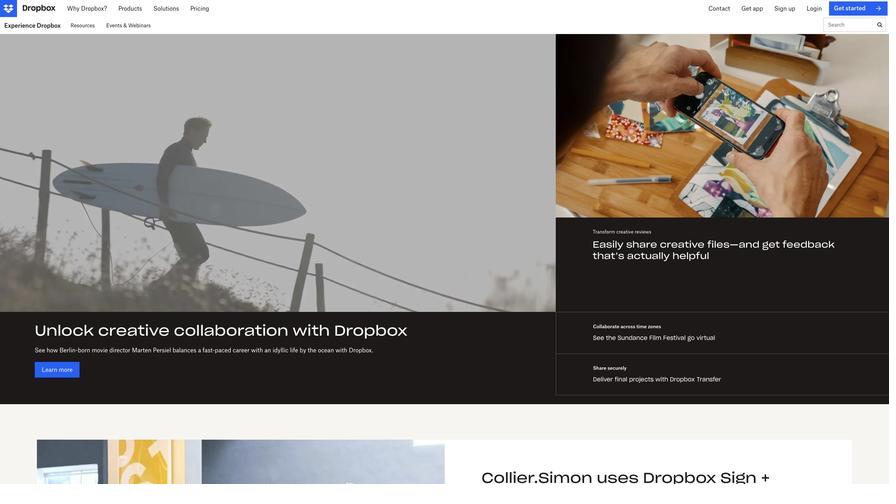 Task type: describe. For each thing, give the bounding box(es) containing it.
creative for transform creative reviews
[[616, 229, 634, 235]]

1 vertical spatial the
[[308, 347, 316, 354]]

experience dropbox link
[[0, 17, 65, 34]]

get for get started
[[840, 5, 850, 12]]

festival
[[663, 334, 686, 341]]

events & webinars link
[[106, 17, 151, 34]]

paced
[[215, 347, 231, 354]]

collaborate across time zones
[[593, 324, 661, 329]]

an
[[265, 347, 271, 354]]

balances
[[173, 347, 196, 354]]

fast-
[[203, 347, 215, 354]]

0 vertical spatial the
[[606, 334, 616, 341]]

&
[[123, 22, 127, 28]]

director
[[109, 347, 130, 354]]

in
[[823, 5, 828, 12]]

transform creative reviews
[[593, 229, 652, 235]]

dropbox.
[[349, 347, 373, 354]]

easily share creative files—and get feedback that's actually helpful
[[593, 239, 835, 261]]

share
[[626, 239, 657, 250]]

unlock creative collaboration with dropbox
[[35, 322, 407, 340]]

helpful
[[673, 250, 709, 261]]

collaboration
[[174, 322, 288, 340]]

with right projects
[[656, 376, 668, 383]]

projects
[[629, 376, 654, 383]]

easily
[[593, 239, 624, 250]]

resources link
[[71, 17, 95, 34]]

why dropbox?
[[65, 5, 105, 12]]

deliver final projects with dropbox transfer
[[593, 376, 721, 383]]

see for collaborate across time zones
[[593, 334, 604, 341]]

more
[[59, 366, 73, 374]]

contact
[[743, 5, 764, 12]]

learn more link
[[35, 362, 80, 378]]

pricing link
[[183, 0, 213, 17]]

two people with laptops working at a table image
[[37, 440, 445, 484]]

feedback
[[783, 239, 835, 250]]

career
[[233, 347, 250, 354]]

collaborate
[[593, 324, 620, 329]]

webinars
[[128, 22, 151, 28]]

share
[[593, 365, 606, 371]]

experience dropbox
[[4, 22, 61, 29]]

get started
[[840, 5, 871, 12]]

dropbox?
[[79, 5, 105, 12]]

sign
[[809, 5, 821, 12]]

zones
[[648, 324, 661, 329]]

by
[[300, 347, 306, 354]]

events & webinars
[[106, 22, 151, 28]]

transfer
[[697, 376, 721, 383]]

events
[[106, 22, 122, 28]]



Task type: vqa. For each thing, say whether or not it's contained in the screenshot.
Learn more link on the left bottom of page
yes



Task type: locate. For each thing, give the bounding box(es) containing it.
dropbox left transfer
[[670, 376, 695, 383]]

across
[[621, 324, 635, 329]]

see left how
[[35, 347, 45, 354]]

transform
[[593, 229, 615, 235]]

man walks downhill while carrying a surfboard image
[[0, 34, 556, 312]]

search
[[828, 22, 845, 28]]

see the sundance film festival go virtual
[[593, 334, 715, 341]]

with
[[293, 322, 330, 340], [251, 347, 263, 354], [336, 347, 347, 354], [656, 376, 668, 383]]

with left an
[[251, 347, 263, 354]]

1 horizontal spatial get
[[840, 5, 850, 12]]

creative inside easily share creative files—and get feedback that's actually helpful
[[660, 239, 705, 250]]

why
[[65, 5, 77, 12]]

why dropbox? button
[[59, 0, 111, 17]]

1 vertical spatial see
[[35, 347, 45, 354]]

2 get from the left
[[840, 5, 850, 12]]

that's
[[593, 250, 624, 261]]

the down collaborate
[[606, 334, 616, 341]]

0 horizontal spatial see
[[35, 347, 45, 354]]

get
[[762, 239, 780, 250]]

dropbox for unlock
[[334, 322, 407, 340]]

1 horizontal spatial dropbox
[[334, 322, 407, 340]]

get left app
[[776, 5, 786, 12]]

see how berlin-born movie director marten persiel balances a fast-paced career with an idyllic life by the ocean with dropbox.
[[35, 347, 373, 354]]

started
[[852, 5, 871, 12]]

see for unlock creative collaboration with dropbox
[[35, 347, 45, 354]]

the right by
[[308, 347, 316, 354]]

get inside get started link
[[840, 5, 850, 12]]

time
[[637, 324, 647, 329]]

get for get app
[[776, 5, 786, 12]]

solutions button
[[146, 0, 183, 17]]

1 vertical spatial creative
[[660, 239, 705, 250]]

1 horizontal spatial creative
[[616, 229, 634, 235]]

final
[[615, 376, 627, 383]]

2 vertical spatial creative
[[98, 322, 170, 340]]

dropbox right "experience"
[[37, 22, 61, 29]]

get
[[776, 5, 786, 12], [840, 5, 850, 12]]

0 vertical spatial creative
[[616, 229, 634, 235]]

get left started
[[840, 5, 850, 12]]

0 horizontal spatial creative
[[98, 322, 170, 340]]

see
[[593, 334, 604, 341], [35, 347, 45, 354]]

products
[[116, 5, 140, 12]]

actually
[[627, 250, 670, 261]]

sign in
[[809, 5, 828, 12]]

get app button
[[770, 0, 803, 17]]

search image
[[877, 22, 882, 27]]

persiel
[[153, 347, 171, 354]]

securely
[[608, 365, 627, 371]]

see down collaborate
[[593, 334, 604, 341]]

creative
[[616, 229, 634, 235], [660, 239, 705, 250], [98, 322, 170, 340]]

0 horizontal spatial get
[[776, 5, 786, 12]]

1 horizontal spatial see
[[593, 334, 604, 341]]

contact button
[[737, 0, 770, 17]]

ocean
[[318, 347, 334, 354]]

1 vertical spatial dropbox
[[334, 322, 407, 340]]

deliver
[[593, 376, 613, 383]]

1 horizontal spatial the
[[606, 334, 616, 341]]

go
[[688, 334, 695, 341]]

marten
[[132, 347, 151, 354]]

0 horizontal spatial the
[[308, 347, 316, 354]]

with right ocean
[[336, 347, 347, 354]]

get app
[[776, 5, 797, 12]]

dropbox for deliver
[[670, 376, 695, 383]]

a woman works on a computer while sitting at her desk image
[[556, 34, 889, 217]]

2 horizontal spatial dropbox
[[670, 376, 695, 383]]

share securely
[[593, 365, 627, 371]]

creative for unlock creative collaboration with dropbox
[[98, 322, 170, 340]]

the
[[606, 334, 616, 341], [308, 347, 316, 354]]

get inside get app button
[[776, 5, 786, 12]]

unlock
[[35, 322, 94, 340]]

sign in link
[[809, 1, 828, 16]]

learn
[[42, 366, 57, 374]]

None search field
[[824, 18, 874, 35]]

0 vertical spatial see
[[593, 334, 604, 341]]

with up by
[[293, 322, 330, 340]]

a
[[198, 347, 201, 354]]

0 horizontal spatial dropbox
[[37, 22, 61, 29]]

idyllic
[[273, 347, 288, 354]]

2 horizontal spatial creative
[[660, 239, 705, 250]]

life
[[290, 347, 298, 354]]

1 get from the left
[[776, 5, 786, 12]]

film
[[649, 334, 661, 341]]

2 vertical spatial dropbox
[[670, 376, 695, 383]]

sundance
[[618, 334, 648, 341]]

get started link
[[835, 1, 888, 16]]

files—and
[[707, 239, 760, 250]]

pricing
[[188, 5, 207, 12]]

dropbox
[[37, 22, 61, 29], [334, 322, 407, 340], [670, 376, 695, 383]]

learn more
[[42, 366, 73, 374]]

dropbox up "dropbox."
[[334, 322, 407, 340]]

movie
[[92, 347, 108, 354]]

resources
[[71, 22, 95, 28]]

how
[[47, 347, 58, 354]]

products button
[[111, 0, 146, 17]]

berlin-
[[60, 347, 78, 354]]

solutions
[[151, 5, 177, 12]]

experience
[[4, 22, 35, 29]]

born
[[78, 347, 90, 354]]

0 vertical spatial dropbox
[[37, 22, 61, 29]]

virtual
[[697, 334, 715, 341]]

app
[[787, 5, 797, 12]]

reviews
[[635, 229, 652, 235]]



